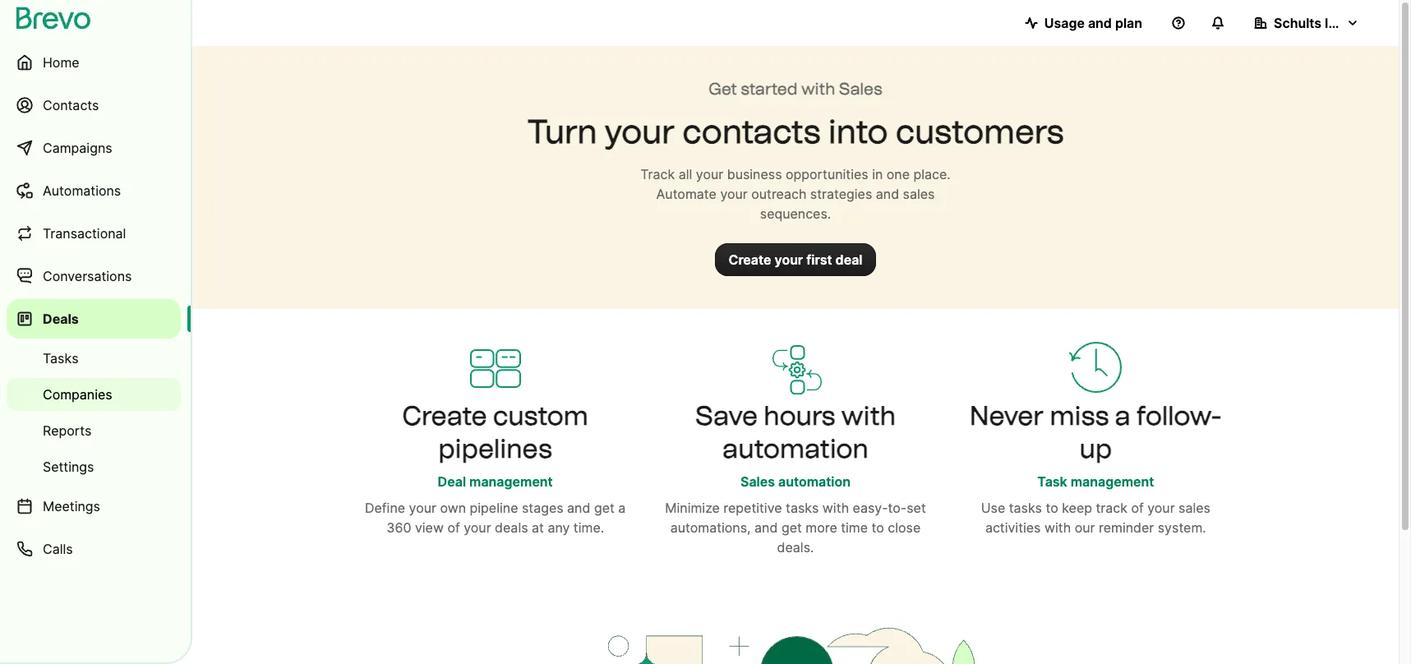 Task type: vqa. For each thing, say whether or not it's contained in the screenshot.
hours
yes



Task type: locate. For each thing, give the bounding box(es) containing it.
1 horizontal spatial of
[[1132, 500, 1144, 516]]

and down "repetitive"
[[755, 520, 778, 536]]

create for create custom pipelines
[[402, 400, 487, 432]]

your left first
[[775, 252, 803, 268]]

opportunities
[[786, 166, 869, 183]]

1 horizontal spatial to
[[1046, 500, 1059, 516]]

1 vertical spatial get
[[782, 520, 802, 536]]

automation
[[723, 433, 869, 464], [779, 474, 851, 490]]

create inside button
[[729, 252, 772, 268]]

hours
[[764, 400, 836, 432]]

automations link
[[7, 171, 181, 210]]

create down sequences.
[[729, 252, 772, 268]]

with left our
[[1045, 520, 1071, 536]]

easy-
[[853, 500, 888, 516]]

1 horizontal spatial sales
[[839, 79, 883, 99]]

and down in
[[876, 186, 899, 202]]

of inside use tasks to keep track of your sales activities with our reminder system.
[[1132, 500, 1144, 516]]

to down easy-
[[872, 520, 884, 536]]

and
[[1088, 15, 1112, 31], [876, 186, 899, 202], [567, 500, 591, 516], [755, 520, 778, 536]]

0 horizontal spatial create
[[402, 400, 487, 432]]

0 horizontal spatial sales
[[741, 474, 775, 490]]

deal management
[[438, 474, 553, 490]]

keep
[[1062, 500, 1093, 516]]

0 horizontal spatial of
[[448, 520, 460, 536]]

sales up system.
[[1179, 500, 1211, 516]]

management up "track"
[[1071, 474, 1155, 490]]

with inside 'save hours with automation'
[[842, 400, 896, 432]]

turn your contacts into customers
[[527, 112, 1064, 151]]

and up time.
[[567, 500, 591, 516]]

your down business
[[720, 186, 748, 202]]

with inside use tasks to keep track of your sales activities with our reminder system.
[[1045, 520, 1071, 536]]

deals
[[43, 311, 79, 327]]

campaigns link
[[7, 128, 181, 168]]

sales down place.
[[903, 186, 935, 202]]

your up view
[[409, 500, 437, 516]]

1 horizontal spatial a
[[1115, 400, 1131, 432]]

sales up "repetitive"
[[741, 474, 775, 490]]

1 vertical spatial to
[[872, 520, 884, 536]]

view
[[415, 520, 444, 536]]

0 horizontal spatial get
[[594, 500, 615, 516]]

of up reminder
[[1132, 500, 1144, 516]]

automations,
[[671, 520, 751, 536]]

sales
[[839, 79, 883, 99], [741, 474, 775, 490]]

a
[[1115, 400, 1131, 432], [618, 500, 626, 516]]

use
[[981, 500, 1006, 516]]

of
[[1132, 500, 1144, 516], [448, 520, 460, 536]]

strategies
[[810, 186, 872, 202]]

2 tasks from the left
[[1009, 500, 1042, 516]]

0 horizontal spatial sales
[[903, 186, 935, 202]]

follow-
[[1137, 400, 1222, 432]]

pipeline
[[470, 500, 518, 516]]

1 horizontal spatial sales
[[1179, 500, 1211, 516]]

automation inside 'save hours with automation'
[[723, 433, 869, 464]]

own
[[440, 500, 466, 516]]

1 horizontal spatial create
[[729, 252, 772, 268]]

0 horizontal spatial management
[[469, 474, 553, 490]]

repetitive
[[724, 500, 782, 516]]

minimize repetitive tasks with easy-to-set automations, and get more time to close deals.
[[665, 500, 926, 556]]

0 horizontal spatial tasks
[[786, 500, 819, 516]]

1 vertical spatial sales
[[741, 474, 775, 490]]

with inside minimize repetitive tasks with easy-to-set automations, and get more time to close deals.
[[823, 500, 849, 516]]

contacts
[[683, 112, 821, 151]]

0 vertical spatial automation
[[723, 433, 869, 464]]

1 vertical spatial sales
[[1179, 500, 1211, 516]]

0 vertical spatial a
[[1115, 400, 1131, 432]]

with up turn your contacts into customers
[[801, 79, 836, 99]]

our
[[1075, 520, 1095, 536]]

companies
[[43, 386, 112, 403]]

automation up more at the bottom of the page
[[779, 474, 851, 490]]

0 horizontal spatial a
[[618, 500, 626, 516]]

home
[[43, 54, 79, 71]]

1 management from the left
[[469, 474, 553, 490]]

management up pipeline
[[469, 474, 553, 490]]

pipelines
[[439, 433, 552, 464]]

automation up sales automation
[[723, 433, 869, 464]]

create inside the create custom pipelines
[[402, 400, 487, 432]]

of down own at the bottom of the page
[[448, 520, 460, 536]]

0 vertical spatial sales
[[903, 186, 935, 202]]

transactional link
[[7, 214, 181, 253]]

to left keep
[[1046, 500, 1059, 516]]

get started with sales
[[709, 79, 883, 99]]

into
[[828, 112, 888, 151]]

track
[[641, 166, 675, 183]]

a right the miss
[[1115, 400, 1131, 432]]

1 horizontal spatial tasks
[[1009, 500, 1042, 516]]

of inside define your own pipeline stages and get a 360 view of your deals at any time.
[[448, 520, 460, 536]]

1 horizontal spatial get
[[782, 520, 802, 536]]

0 vertical spatial to
[[1046, 500, 1059, 516]]

save hours with automation
[[695, 400, 896, 464]]

to
[[1046, 500, 1059, 516], [872, 520, 884, 536]]

a inside never miss a follow- up
[[1115, 400, 1131, 432]]

your up system.
[[1148, 500, 1175, 516]]

outreach
[[752, 186, 807, 202]]

conversations
[[43, 268, 132, 284]]

tasks link
[[7, 342, 181, 375]]

with up more at the bottom of the page
[[823, 500, 849, 516]]

1 vertical spatial create
[[402, 400, 487, 432]]

create
[[729, 252, 772, 268], [402, 400, 487, 432]]

your up track
[[605, 112, 675, 151]]

0 horizontal spatial to
[[872, 520, 884, 536]]

and inside minimize repetitive tasks with easy-to-set automations, and get more time to close deals.
[[755, 520, 778, 536]]

tasks
[[786, 500, 819, 516], [1009, 500, 1042, 516]]

create up pipelines in the left of the page
[[402, 400, 487, 432]]

deals
[[495, 520, 528, 536]]

sales
[[903, 186, 935, 202], [1179, 500, 1211, 516]]

with right hours
[[842, 400, 896, 432]]

automate
[[656, 186, 717, 202]]

never miss a follow- up
[[970, 400, 1222, 464]]

deal
[[836, 252, 863, 268]]

0 vertical spatial of
[[1132, 500, 1144, 516]]

0 vertical spatial get
[[594, 500, 615, 516]]

reminder
[[1099, 520, 1154, 536]]

one
[[887, 166, 910, 183]]

to inside use tasks to keep track of your sales activities with our reminder system.
[[1046, 500, 1059, 516]]

management
[[469, 474, 553, 490], [1071, 474, 1155, 490]]

your
[[605, 112, 675, 151], [696, 166, 724, 183], [720, 186, 748, 202], [775, 252, 803, 268], [409, 500, 437, 516], [1148, 500, 1175, 516], [464, 520, 491, 536]]

stages
[[522, 500, 564, 516]]

0 vertical spatial create
[[729, 252, 772, 268]]

1 horizontal spatial management
[[1071, 474, 1155, 490]]

get inside minimize repetitive tasks with easy-to-set automations, and get more time to close deals.
[[782, 520, 802, 536]]

deals link
[[7, 299, 181, 339]]

tasks up activities on the bottom right
[[1009, 500, 1042, 516]]

get up deals. on the right bottom
[[782, 520, 802, 536]]

a left minimize
[[618, 500, 626, 516]]

1 tasks from the left
[[786, 500, 819, 516]]

calls link
[[7, 529, 181, 569]]

first
[[807, 252, 832, 268]]

get
[[594, 500, 615, 516], [782, 520, 802, 536]]

get
[[709, 79, 737, 99]]

your down pipeline
[[464, 520, 491, 536]]

system.
[[1158, 520, 1207, 536]]

1 vertical spatial of
[[448, 520, 460, 536]]

get inside define your own pipeline stages and get a 360 view of your deals at any time.
[[594, 500, 615, 516]]

1 vertical spatial a
[[618, 500, 626, 516]]

sales up into
[[839, 79, 883, 99]]

tasks down sales automation
[[786, 500, 819, 516]]

2 management from the left
[[1071, 474, 1155, 490]]

get up time.
[[594, 500, 615, 516]]

business
[[727, 166, 782, 183]]

0 vertical spatial sales
[[839, 79, 883, 99]]

and left plan
[[1088, 15, 1112, 31]]

sales inside track all your business opportunities in one place. automate your outreach strategies and sales sequences.
[[903, 186, 935, 202]]



Task type: describe. For each thing, give the bounding box(es) containing it.
inc
[[1325, 15, 1344, 31]]

contacts link
[[7, 85, 181, 125]]

schults
[[1274, 15, 1322, 31]]

your right "all"
[[696, 166, 724, 183]]

in
[[872, 166, 883, 183]]

up
[[1080, 433, 1112, 464]]

and inside button
[[1088, 15, 1112, 31]]

management for pipelines
[[469, 474, 553, 490]]

a inside define your own pipeline stages and get a 360 view of your deals at any time.
[[618, 500, 626, 516]]

more
[[806, 520, 837, 536]]

schults inc button
[[1241, 7, 1373, 39]]

and inside track all your business opportunities in one place. automate your outreach strategies and sales sequences.
[[876, 186, 899, 202]]

create custom pipelines
[[402, 400, 589, 464]]

your inside use tasks to keep track of your sales activities with our reminder system.
[[1148, 500, 1175, 516]]

contacts
[[43, 97, 99, 113]]

place.
[[914, 166, 951, 183]]

miss
[[1050, 400, 1109, 432]]

1 vertical spatial automation
[[779, 474, 851, 490]]

calls
[[43, 541, 73, 557]]

tasks inside minimize repetitive tasks with easy-to-set automations, and get more time to close deals.
[[786, 500, 819, 516]]

deals.
[[777, 539, 814, 556]]

any
[[548, 520, 570, 536]]

usage and plan
[[1045, 15, 1143, 31]]

close
[[888, 520, 921, 536]]

usage and plan button
[[1012, 7, 1156, 39]]

usage
[[1045, 15, 1085, 31]]

reports
[[43, 423, 91, 439]]

create your first deal
[[729, 252, 863, 268]]

time
[[841, 520, 868, 536]]

tasks inside use tasks to keep track of your sales activities with our reminder system.
[[1009, 500, 1042, 516]]

settings
[[43, 459, 94, 475]]

automations
[[43, 183, 121, 199]]

transactional
[[43, 225, 126, 242]]

sequences.
[[760, 206, 831, 222]]

home link
[[7, 43, 181, 82]]

conversations link
[[7, 256, 181, 296]]

to-
[[888, 500, 907, 516]]

set
[[907, 500, 926, 516]]

define your own pipeline stages and get a 360 view of your deals at any time.
[[365, 500, 626, 536]]

minimize
[[665, 500, 720, 516]]

all
[[679, 166, 692, 183]]

sales automation
[[741, 474, 851, 490]]

track all your business opportunities in one place. automate your outreach strategies and sales sequences.
[[641, 166, 951, 222]]

plan
[[1115, 15, 1143, 31]]

to inside minimize repetitive tasks with easy-to-set automations, and get more time to close deals.
[[872, 520, 884, 536]]

task
[[1038, 474, 1068, 490]]

management for a
[[1071, 474, 1155, 490]]

and inside define your own pipeline stages and get a 360 view of your deals at any time.
[[567, 500, 591, 516]]

360
[[387, 520, 411, 536]]

use tasks to keep track of your sales activities with our reminder system.
[[981, 500, 1211, 536]]

track
[[1096, 500, 1128, 516]]

never
[[970, 400, 1044, 432]]

define
[[365, 500, 405, 516]]

task management
[[1038, 474, 1155, 490]]

meetings link
[[7, 487, 181, 526]]

your inside button
[[775, 252, 803, 268]]

reports link
[[7, 414, 181, 447]]

sales inside use tasks to keep track of your sales activities with our reminder system.
[[1179, 500, 1211, 516]]

schults inc
[[1274, 15, 1344, 31]]

deal
[[438, 474, 466, 490]]

turn
[[527, 112, 597, 151]]

save
[[695, 400, 758, 432]]

at
[[532, 520, 544, 536]]

settings link
[[7, 451, 181, 483]]

create your first deal button
[[716, 243, 876, 276]]

activities
[[986, 520, 1041, 536]]

companies link
[[7, 378, 181, 411]]

tasks
[[43, 350, 79, 367]]

custom
[[493, 400, 589, 432]]

customers
[[896, 112, 1064, 151]]

started
[[741, 79, 798, 99]]

campaigns
[[43, 140, 112, 156]]

create for create your first deal
[[729, 252, 772, 268]]

time.
[[574, 520, 604, 536]]



